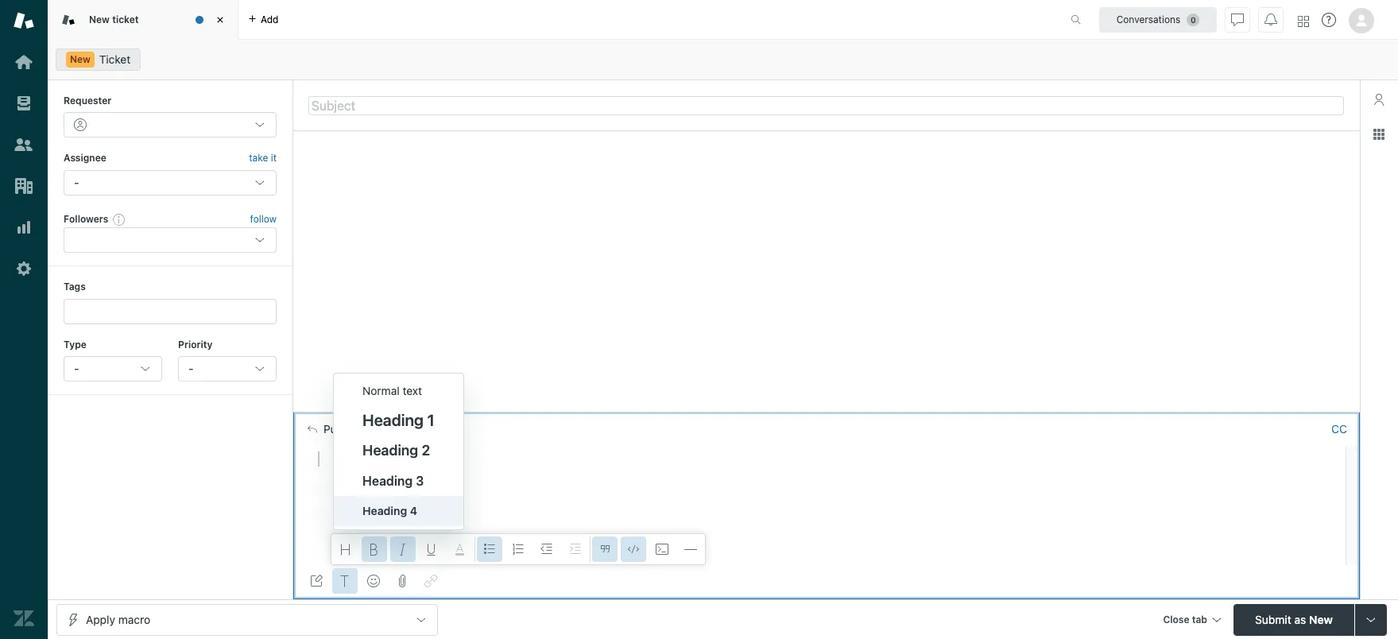 Task type: vqa. For each thing, say whether or not it's contained in the screenshot.
the Problem option
no



Task type: locate. For each thing, give the bounding box(es) containing it.
new for new
[[70, 53, 91, 65]]

follow
[[250, 213, 277, 225]]

notifications image
[[1265, 13, 1278, 26]]

add attachment image
[[396, 575, 409, 588]]

text
[[403, 384, 422, 398]]

reporting image
[[14, 217, 34, 238]]

heading 2
[[363, 442, 431, 459]]

zendesk products image
[[1299, 16, 1310, 27]]

- down priority
[[188, 362, 194, 375]]

take it
[[249, 152, 277, 164]]

new inside the secondary element
[[70, 53, 91, 65]]

increase indent (cmd ]) image
[[569, 543, 582, 556]]

new right "as"
[[1310, 613, 1333, 626]]

1 vertical spatial new
[[70, 53, 91, 65]]

decrease indent (cmd [) image
[[541, 543, 553, 556]]

4 heading from the top
[[363, 504, 407, 518]]

new inside "tab"
[[89, 13, 110, 25]]

heading 1 menu
[[333, 373, 464, 530]]

- button for type
[[64, 356, 162, 382]]

tabs tab list
[[48, 0, 1055, 40]]

heading 1
[[363, 411, 435, 429]]

heading down normal text
[[363, 411, 424, 429]]

followers element
[[64, 228, 277, 253]]

heading 4
[[363, 504, 418, 518]]

info on adding followers image
[[113, 213, 126, 226]]

- button for priority
[[178, 356, 277, 382]]

new left the ticket
[[70, 53, 91, 65]]

new left "ticket"
[[89, 13, 110, 25]]

ticket
[[99, 52, 131, 66]]

as
[[1295, 613, 1307, 626]]

-
[[74, 176, 79, 189], [74, 362, 79, 375], [188, 362, 194, 375]]

heading for heading 4
[[363, 504, 407, 518]]

- inside assignee element
[[74, 176, 79, 189]]

displays possible ticket submission types image
[[1365, 614, 1378, 626]]

1 heading from the top
[[363, 411, 424, 429]]

new ticket tab
[[48, 0, 239, 40]]

heading up heading 4
[[363, 474, 413, 488]]

- down assignee
[[74, 176, 79, 189]]

get started image
[[14, 52, 34, 72]]

headings image
[[340, 543, 352, 556]]

0 horizontal spatial - button
[[64, 356, 162, 382]]

None field
[[443, 422, 1326, 438]]

priority
[[178, 338, 213, 350]]

bold (cmd b) image
[[368, 543, 381, 556]]

1
[[427, 411, 435, 429]]

minimize composer image
[[820, 406, 833, 419]]

0 vertical spatial new
[[89, 13, 110, 25]]

- button down priority
[[178, 356, 277, 382]]

- down type
[[74, 362, 79, 375]]

assignee
[[64, 152, 106, 164]]

heading
[[363, 411, 424, 429], [363, 442, 418, 459], [363, 474, 413, 488], [363, 504, 407, 518]]

normal text
[[363, 384, 422, 398]]

format text image
[[339, 575, 352, 588]]

cc
[[1332, 423, 1348, 436]]

heading for heading 1
[[363, 411, 424, 429]]

apps image
[[1373, 128, 1386, 141]]

heading left 4
[[363, 504, 407, 518]]

new
[[89, 13, 110, 25], [70, 53, 91, 65], [1310, 613, 1333, 626]]

quote (cmd shift 9) image
[[599, 543, 612, 556]]

new for new ticket
[[89, 13, 110, 25]]

2 heading from the top
[[363, 442, 418, 459]]

new ticket
[[89, 13, 139, 25]]

4
[[410, 504, 418, 518]]

heading up "heading 3"
[[363, 442, 418, 459]]

Subject field
[[309, 96, 1345, 115]]

numbered list (cmd shift 7) image
[[512, 543, 525, 556]]

2 - button from the left
[[178, 356, 277, 382]]

main element
[[0, 0, 48, 639]]

heading for heading 2
[[363, 442, 418, 459]]

- button
[[64, 356, 162, 382], [178, 356, 277, 382]]

views image
[[14, 93, 34, 114]]

1 horizontal spatial - button
[[178, 356, 277, 382]]

add
[[261, 13, 279, 25]]

organizations image
[[14, 176, 34, 196]]

bulleted list (cmd shift 8) image
[[484, 543, 496, 556]]

close image
[[212, 12, 228, 28]]

3 heading from the top
[[363, 474, 413, 488]]

1 - button from the left
[[64, 356, 162, 382]]

- button down type
[[64, 356, 162, 382]]



Task type: describe. For each thing, give the bounding box(es) containing it.
heading 3
[[363, 474, 424, 488]]

draft mode image
[[310, 575, 323, 588]]

- for type
[[74, 362, 79, 375]]

customers image
[[14, 134, 34, 155]]

ticket
[[112, 13, 139, 25]]

italic (cmd i) image
[[397, 543, 410, 556]]

Public reply composer text field
[[301, 446, 1342, 480]]

to
[[421, 423, 433, 436]]

- for priority
[[188, 362, 194, 375]]

normal
[[363, 384, 400, 398]]

code block (ctrl shift 6) image
[[656, 543, 669, 556]]

apply macro
[[86, 613, 150, 626]]

close tab button
[[1157, 604, 1228, 638]]

2 vertical spatial new
[[1310, 613, 1333, 626]]

3
[[416, 474, 424, 488]]

apply
[[86, 613, 115, 626]]

2
[[422, 442, 431, 459]]

close
[[1164, 614, 1190, 625]]

tags
[[64, 281, 86, 293]]

get help image
[[1323, 13, 1337, 27]]

admin image
[[14, 258, 34, 279]]

add button
[[239, 0, 288, 39]]

button displays agent's chat status as invisible. image
[[1232, 13, 1245, 26]]

zendesk support image
[[14, 10, 34, 31]]

code span (ctrl shift 5) image
[[627, 543, 640, 556]]

zendesk image
[[14, 608, 34, 629]]

assignee element
[[64, 170, 277, 195]]

underline (cmd u) image
[[425, 543, 438, 556]]

followers
[[64, 213, 108, 225]]

customer context image
[[1373, 93, 1386, 106]]

add link (cmd k) image
[[425, 575, 437, 588]]

requester
[[64, 95, 112, 107]]

macro
[[118, 613, 150, 626]]

follow button
[[250, 212, 277, 227]]

cc button
[[1332, 423, 1348, 437]]

type
[[64, 338, 87, 350]]

conversations button
[[1100, 7, 1218, 32]]

requester element
[[64, 112, 277, 138]]

horizontal rule (cmd shift l) image
[[685, 543, 697, 556]]

conversations
[[1117, 13, 1181, 25]]

submit
[[1256, 613, 1292, 626]]

tab
[[1193, 614, 1208, 625]]

insert emojis image
[[367, 575, 380, 588]]

heading for heading 3
[[363, 474, 413, 488]]

take it button
[[249, 151, 277, 167]]

close tab
[[1164, 614, 1208, 625]]

take
[[249, 152, 268, 164]]

secondary element
[[48, 44, 1399, 76]]

tags element
[[64, 299, 277, 324]]

it
[[271, 152, 277, 164]]

public reply image
[[308, 425, 317, 435]]

submit as new
[[1256, 613, 1333, 626]]



